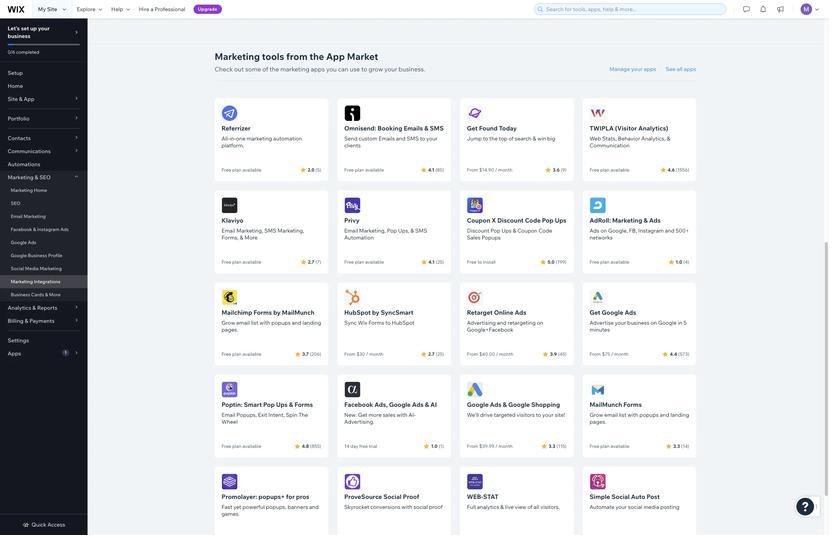 Task type: vqa. For each thing, say whether or not it's contained in the screenshot.


Task type: describe. For each thing, give the bounding box(es) containing it.
retarget online ads advertising and retargeting on google+facebook
[[467, 309, 544, 334]]

0 horizontal spatial emails
[[379, 135, 395, 142]]

provesource social proof logo image
[[345, 474, 361, 490]]

with inside provesource social proof skyrocket conversions with social proof
[[402, 504, 413, 511]]

more inside klaviyo email marketing, sms marketing, forms, & more
[[245, 234, 258, 241]]

setup
[[8, 70, 23, 76]]

available for with
[[611, 444, 630, 450]]

marketing, for privy
[[359, 228, 386, 234]]

of for get found today
[[509, 135, 514, 142]]

popups inside mailmunch forms grow email list with popups and landing pages.
[[640, 412, 659, 419]]

install
[[483, 259, 496, 265]]

email inside poptin: smart pop ups & forms email popups, exit intent, spin the wheel
[[222, 412, 235, 419]]

4.1 (85)
[[428, 167, 444, 173]]

ads inside the get google ads advertise your business on google in 5 minutes
[[625, 309, 637, 317]]

google up "we'll"
[[467, 401, 489, 409]]

from $40.00 / month
[[467, 352, 514, 357]]

your inside 'omnisend: booking emails & sms send custom emails and sms to your clients'
[[427, 135, 438, 142]]

your inside the get google ads advertise your business on google in 5 minutes
[[615, 320, 627, 327]]

posting
[[661, 504, 680, 511]]

top
[[499, 135, 508, 142]]

1.0 (1)
[[431, 444, 444, 449]]

popups,
[[266, 504, 287, 511]]

and inside mailmunch forms grow email list with popups and landing pages.
[[660, 412, 670, 419]]

free for coupon
[[467, 259, 477, 265]]

retarget online ads logo image
[[467, 290, 483, 306]]

app inside dropdown button
[[24, 96, 34, 103]]

social for proof
[[414, 504, 428, 511]]

pop inside privy email marketing, pop ups,  & sms automation
[[387, 228, 397, 234]]

month for your
[[615, 352, 629, 357]]

mailchimp
[[222, 309, 252, 317]]

coupon x discount code pop ups logo image
[[467, 198, 483, 214]]

web
[[590, 135, 602, 142]]

1 vertical spatial the
[[270, 65, 279, 73]]

0 vertical spatial coupon
[[467, 217, 491, 224]]

email inside klaviyo email marketing, sms marketing, forms, & more
[[222, 228, 235, 234]]

forms inside hubspot by syncsmart sync wix forms to hubspot
[[369, 320, 385, 327]]

adroll: marketing & ads logo image
[[590, 198, 606, 214]]

your inside google ads & google shopping we'll drive targeted visitors to your site!
[[543, 412, 554, 419]]

0 vertical spatial app
[[326, 51, 345, 62]]

promolayer:
[[222, 493, 257, 501]]

to inside get found today jump to the top of search & win big
[[483, 135, 489, 142]]

retarget
[[467, 309, 493, 317]]

marketing up facebook & instagram ads
[[24, 214, 46, 219]]

free plan available for twipla
[[590, 167, 630, 173]]

from $30 / month
[[345, 352, 384, 357]]

seo inside marketing & seo dropdown button
[[39, 174, 51, 181]]

auto
[[632, 493, 646, 501]]

on for get google ads
[[651, 320, 658, 327]]

free for omnisend:
[[345, 167, 354, 173]]

4.8
[[302, 444, 309, 449]]

all inside web-stat full analytics & live view of all visitors.
[[534, 504, 540, 511]]

marketing down marketing & seo
[[11, 188, 33, 193]]

manage your apps
[[610, 66, 657, 73]]

site inside dropdown button
[[8, 96, 18, 103]]

and inside 'omnisend: booking emails & sms send custom emails and sms to your clients'
[[396, 135, 406, 142]]

ads inside retarget online ads advertising and retargeting on google+facebook
[[515, 309, 527, 317]]

today
[[499, 125, 517, 132]]

with inside mailmunch forms grow email list with popups and landing pages.
[[628, 412, 639, 419]]

more inside business cards & more link
[[49, 292, 60, 298]]

simple social auto post automate your social media posting
[[590, 493, 680, 511]]

free for referrizer
[[222, 167, 231, 173]]

help button
[[107, 0, 134, 18]]

sidebar element
[[0, 18, 88, 536]]

business.
[[399, 65, 426, 73]]

platform.
[[222, 142, 244, 149]]

marketing integrations link
[[0, 276, 88, 289]]

a
[[151, 6, 154, 13]]

1 vertical spatial ups
[[502, 228, 512, 234]]

ads,
[[375, 401, 388, 409]]

0 horizontal spatial of
[[263, 65, 268, 73]]

manage your apps link
[[610, 66, 657, 73]]

home link
[[0, 80, 88, 93]]

get for get found today
[[467, 125, 478, 132]]

google up advertise
[[602, 309, 624, 317]]

available for email
[[243, 352, 261, 357]]

$39.99
[[480, 444, 495, 450]]

poptin: smart pop ups & forms logo image
[[222, 382, 238, 398]]

(115)
[[557, 444, 567, 449]]

0 vertical spatial the
[[310, 51, 324, 62]]

plan for adroll:
[[601, 259, 610, 265]]

list inside mailmunch forms grow email list with popups and landing pages.
[[620, 412, 627, 419]]

free for twipla
[[590, 167, 600, 173]]

4.1 (25)
[[429, 259, 444, 265]]

mailmunch inside mailchimp forms by mailmunch grow email list with popups and landing pages.
[[282, 309, 315, 317]]

set
[[21, 25, 29, 32]]

0 horizontal spatial apps
[[311, 65, 325, 73]]

quick
[[32, 522, 46, 529]]

1 horizontal spatial discount
[[498, 217, 524, 224]]

/ for sync
[[366, 352, 368, 357]]

to inside hubspot by syncsmart sync wix forms to hubspot
[[386, 320, 391, 327]]

facebook for ads,
[[345, 401, 373, 409]]

online
[[494, 309, 514, 317]]

social for simple
[[612, 493, 630, 501]]

available for automation
[[243, 167, 261, 173]]

social media marketing link
[[0, 262, 88, 276]]

mailchimp forms by mailmunch logo image
[[222, 290, 238, 306]]

2.0 (5)
[[308, 167, 321, 173]]

/ for google
[[496, 444, 498, 450]]

business inside let's set up your business
[[8, 33, 30, 40]]

shopping
[[532, 401, 560, 409]]

wheel
[[222, 419, 238, 426]]

marketing inside adroll: marketing & ads ads on google, fb, instagram and 500+ networks
[[613, 217, 643, 224]]

& inside 'popup button'
[[32, 305, 36, 312]]

google+facebook
[[467, 327, 514, 334]]

skyrocket
[[345, 504, 370, 511]]

3.7
[[302, 351, 309, 357]]

500+
[[676, 228, 690, 234]]

4.6
[[668, 167, 675, 173]]

landing inside mailchimp forms by mailmunch grow email list with popups and landing pages.
[[303, 320, 321, 327]]

stats,
[[603, 135, 617, 142]]

month for shopping
[[499, 444, 513, 450]]

2 horizontal spatial ups
[[555, 217, 567, 224]]

& inside poptin: smart pop ups & forms email popups, exit intent, spin the wheel
[[289, 401, 293, 409]]

marketing up out
[[215, 51, 260, 62]]

month for wix
[[370, 352, 384, 357]]

4.4 (573)
[[670, 351, 690, 357]]

post
[[647, 493, 660, 501]]

portfolio button
[[0, 112, 88, 125]]

1 vertical spatial discount
[[467, 228, 490, 234]]

free plan available for adroll:
[[590, 259, 630, 265]]

stat
[[484, 493, 499, 501]]

from
[[286, 51, 308, 62]]

omnisend: booking emails & sms logo image
[[345, 105, 361, 121]]

pop inside poptin: smart pop ups & forms email popups, exit intent, spin the wheel
[[263, 401, 275, 409]]

analytics)
[[639, 125, 669, 132]]

(14)
[[682, 444, 690, 449]]

5.0 (199)
[[548, 259, 567, 265]]

(1)
[[439, 444, 444, 449]]

marketing tools from the app market
[[215, 51, 379, 62]]

exit
[[258, 412, 267, 419]]

plan for mailmunch
[[601, 444, 610, 450]]

forms inside mailchimp forms by mailmunch grow email list with popups and landing pages.
[[254, 309, 272, 317]]

all-
[[222, 135, 230, 142]]

& inside 'omnisend: booking emails & sms send custom emails and sms to your clients'
[[425, 125, 429, 132]]

available for forms
[[243, 444, 261, 450]]

drive
[[480, 412, 493, 419]]

hire
[[139, 6, 149, 13]]

google inside 'link'
[[11, 253, 27, 259]]

marketing & seo
[[8, 174, 51, 181]]

see all apps link
[[666, 66, 697, 73]]

marketing inside dropdown button
[[8, 174, 34, 181]]

ups inside poptin: smart pop ups & forms email popups, exit intent, spin the wheel
[[276, 401, 288, 409]]

social for provesource
[[384, 493, 402, 501]]

free for klaviyo
[[222, 259, 231, 265]]

social media marketing
[[11, 266, 62, 272]]

the inside get found today jump to the top of search & win big
[[490, 135, 498, 142]]

seo inside seo link
[[11, 201, 20, 206]]

pages. inside mailchimp forms by mailmunch grow email list with popups and landing pages.
[[222, 327, 238, 334]]

sms inside privy email marketing, pop ups,  & sms automation
[[416, 228, 428, 234]]

upgrade
[[198, 6, 217, 12]]

(573)
[[679, 351, 690, 357]]

your right manage on the right of the page
[[632, 66, 643, 73]]

3.3 for mailmunch forms
[[674, 444, 681, 449]]

(199)
[[556, 259, 567, 265]]

1 vertical spatial business
[[11, 292, 30, 298]]

ads inside facebook ads, google ads & ai new: get more sales with ai- advertising.
[[412, 401, 424, 409]]

marketing integrations
[[11, 279, 60, 285]]

1 horizontal spatial hubspot
[[392, 320, 415, 327]]

more
[[369, 412, 382, 419]]

site & app button
[[0, 93, 88, 106]]

available for send
[[365, 167, 384, 173]]

& inside klaviyo email marketing, sms marketing, forms, & more
[[240, 234, 243, 241]]

promolayer: popups+ for pros logo image
[[222, 474, 238, 490]]

x
[[492, 217, 496, 224]]

marketing down the media
[[11, 279, 33, 285]]

0/6
[[8, 49, 15, 55]]

(25) for syncsmart
[[436, 351, 444, 357]]

free plan available for omnisend:
[[345, 167, 384, 173]]

google up google business profile
[[11, 240, 27, 246]]

marketing up integrations
[[40, 266, 62, 272]]

quick access
[[32, 522, 65, 529]]

& inside get found today jump to the top of search & win big
[[533, 135, 537, 142]]

to inside 'omnisend: booking emails & sms send custom emails and sms to your clients'
[[420, 135, 425, 142]]

analytics
[[8, 305, 31, 312]]

& inside privy email marketing, pop ups,  & sms automation
[[411, 228, 414, 234]]

reports
[[37, 305, 57, 312]]

hire a professional
[[139, 6, 185, 13]]

new:
[[345, 412, 357, 419]]

business inside 'link'
[[28, 253, 47, 259]]

5.0
[[548, 259, 555, 265]]

3.7 (206)
[[302, 351, 321, 357]]

14 day free trial
[[345, 444, 377, 450]]

(206)
[[310, 351, 321, 357]]

Search for tools, apps, help & more... field
[[544, 4, 724, 15]]

retargeting
[[508, 320, 536, 327]]

from $39.99 / month
[[467, 444, 513, 450]]

email inside privy email marketing, pop ups,  & sms automation
[[345, 228, 358, 234]]

from for google
[[467, 444, 479, 450]]

help
[[111, 6, 123, 13]]

we'll
[[467, 412, 479, 419]]

billing & payments button
[[0, 315, 88, 328]]

/ for advertise
[[612, 352, 614, 357]]

your right grow
[[385, 65, 398, 73]]

payments
[[29, 318, 55, 325]]

from for advertising
[[467, 352, 479, 357]]

behavior
[[618, 135, 641, 142]]

simple social auto post logo image
[[590, 474, 606, 490]]

2.7 for syncsmart
[[429, 351, 435, 357]]

from $14.90 / month
[[467, 167, 513, 173]]

1 vertical spatial code
[[539, 228, 553, 234]]

provesource
[[345, 493, 382, 501]]

and inside adroll: marketing & ads ads on google, fb, instagram and 500+ networks
[[666, 228, 675, 234]]



Task type: locate. For each thing, give the bounding box(es) containing it.
billing
[[8, 318, 23, 325]]

free plan available for poptin:
[[222, 444, 261, 450]]

4.1 for sms
[[428, 167, 435, 173]]

on inside retarget online ads advertising and retargeting on google+facebook
[[537, 320, 544, 327]]

seo
[[39, 174, 51, 181], [11, 201, 20, 206]]

0 horizontal spatial social
[[414, 504, 428, 511]]

with inside facebook ads, google ads & ai new: get more sales with ai- advertising.
[[397, 412, 408, 419]]

plan down wheel
[[232, 444, 242, 450]]

0 vertical spatial business
[[28, 253, 47, 259]]

month right $40.00
[[500, 352, 514, 357]]

automations
[[8, 161, 40, 168]]

from for jump
[[467, 167, 479, 173]]

the
[[299, 412, 308, 419]]

social for auto
[[629, 504, 643, 511]]

instagram right fb,
[[639, 228, 664, 234]]

0 vertical spatial hubspot
[[345, 309, 371, 317]]

1 vertical spatial of
[[509, 135, 514, 142]]

marketing down the automations
[[8, 174, 34, 181]]

free plan available down automation
[[345, 259, 384, 265]]

seo link
[[0, 197, 88, 210]]

1 vertical spatial hubspot
[[392, 320, 415, 327]]

free left install
[[467, 259, 477, 265]]

pages. down mailmunch forms logo
[[590, 419, 607, 426]]

on down adroll:
[[601, 228, 607, 234]]

/ right $40.00
[[496, 352, 499, 357]]

custom
[[359, 135, 378, 142]]

your right up at left top
[[38, 25, 50, 32]]

available for behavior
[[611, 167, 630, 173]]

marketing down marketing tools from the app market at the top
[[281, 65, 310, 73]]

0 horizontal spatial all
[[534, 504, 540, 511]]

1.0 left (1)
[[431, 444, 438, 449]]

0 horizontal spatial the
[[270, 65, 279, 73]]

from for advertise
[[590, 352, 601, 357]]

free down platform. in the left top of the page
[[222, 167, 231, 173]]

plan down platform. in the left top of the page
[[232, 167, 242, 173]]

marketing right one
[[247, 135, 272, 142]]

plan up poptin: smart pop ups & forms logo
[[232, 352, 242, 357]]

plan for privy
[[355, 259, 364, 265]]

0 vertical spatial home
[[8, 83, 23, 90]]

2 vertical spatial of
[[528, 504, 533, 511]]

0 horizontal spatial marketing,
[[237, 228, 263, 234]]

1 horizontal spatial email
[[605, 412, 618, 419]]

1 horizontal spatial business
[[628, 320, 650, 327]]

free to install
[[467, 259, 496, 265]]

social inside provesource social proof skyrocket conversions with social proof
[[414, 504, 428, 511]]

1 horizontal spatial mailmunch
[[590, 401, 623, 409]]

1 vertical spatial coupon
[[518, 228, 538, 234]]

discount down 'coupon x discount code pop ups logo'
[[467, 228, 490, 234]]

(855)
[[310, 444, 321, 449]]

free down "clients"
[[345, 167, 354, 173]]

2 horizontal spatial of
[[528, 504, 533, 511]]

14
[[345, 444, 350, 450]]

integrations
[[34, 279, 60, 285]]

2 marketing, from the left
[[278, 228, 304, 234]]

from for sync
[[345, 352, 356, 357]]

1 vertical spatial grow
[[590, 412, 604, 419]]

from left $14.90 in the right top of the page
[[467, 167, 479, 173]]

get inside facebook ads, google ads & ai new: get more sales with ai- advertising.
[[358, 412, 368, 419]]

1
[[65, 350, 67, 355]]

seo up the email marketing
[[11, 201, 20, 206]]

klaviyo
[[222, 217, 244, 224]]

free plan available for mailmunch
[[590, 444, 630, 450]]

free down communication
[[590, 167, 600, 173]]

0 vertical spatial of
[[263, 65, 268, 73]]

pages. inside mailmunch forms grow email list with popups and landing pages.
[[590, 419, 607, 426]]

the
[[310, 51, 324, 62], [270, 65, 279, 73], [490, 135, 498, 142]]

1.0 left (4)
[[676, 259, 683, 265]]

code
[[525, 217, 541, 224], [539, 228, 553, 234]]

0 horizontal spatial coupon
[[467, 217, 491, 224]]

and inside promolayer: popups+ for pros fast yet powerful popups, banners and games.
[[309, 504, 319, 511]]

google inside facebook ads, google ads & ai new: get more sales with ai- advertising.
[[389, 401, 411, 409]]

0 horizontal spatial list
[[251, 320, 259, 327]]

1 horizontal spatial landing
[[671, 412, 690, 419]]

apps for see all apps
[[684, 66, 697, 73]]

marketing, inside privy email marketing, pop ups,  & sms automation
[[359, 228, 386, 234]]

site up portfolio
[[8, 96, 18, 103]]

my
[[38, 6, 46, 13]]

3.3 left (115)
[[549, 444, 556, 449]]

on left in
[[651, 320, 658, 327]]

popups+
[[259, 493, 285, 501]]

1 by from the left
[[273, 309, 281, 317]]

0 horizontal spatial ups
[[276, 401, 288, 409]]

forms,
[[222, 234, 239, 241]]

ads
[[650, 217, 661, 224], [60, 227, 69, 233], [590, 228, 600, 234], [28, 240, 36, 246], [515, 309, 527, 317], [625, 309, 637, 317], [412, 401, 424, 409], [490, 401, 502, 409]]

1 vertical spatial 1.0
[[431, 444, 438, 449]]

1 horizontal spatial 2.7
[[429, 351, 435, 357]]

business
[[28, 253, 47, 259], [11, 292, 30, 298]]

ai-
[[409, 412, 416, 419]]

all right 'see'
[[677, 66, 683, 73]]

win
[[538, 135, 546, 142]]

yet
[[234, 504, 241, 511]]

let's
[[8, 25, 20, 32]]

social inside sidebar element
[[11, 266, 24, 272]]

email down mailchimp
[[236, 320, 250, 327]]

plan for referrizer
[[232, 167, 242, 173]]

list inside mailchimp forms by mailmunch grow email list with popups and landing pages.
[[251, 320, 259, 327]]

1 3.3 from the left
[[549, 444, 556, 449]]

available for on
[[611, 259, 630, 265]]

get for get google ads
[[590, 309, 601, 317]]

get up jump
[[467, 125, 478, 132]]

& inside adroll: marketing & ads ads on google, fb, instagram and 500+ networks
[[644, 217, 648, 224]]

twipla
[[590, 125, 614, 132]]

0 horizontal spatial grow
[[222, 320, 235, 327]]

contacts button
[[0, 132, 88, 145]]

& inside 'twipla (visitor analytics) web stats, behavior analytics, & communication'
[[667, 135, 671, 142]]

plan for klaviyo
[[232, 259, 242, 265]]

of right view
[[528, 504, 533, 511]]

see all apps
[[666, 66, 697, 73]]

2 (25) from the top
[[436, 351, 444, 357]]

free plan available for referrizer
[[222, 167, 261, 173]]

1 vertical spatial get
[[590, 309, 601, 317]]

/ right $39.99
[[496, 444, 498, 450]]

/ right $14.90 in the right top of the page
[[495, 167, 498, 173]]

1 horizontal spatial home
[[34, 188, 47, 193]]

0 vertical spatial grow
[[222, 320, 235, 327]]

marketing inside referrizer all-in-one marketing automation platform.
[[247, 135, 272, 142]]

of inside get found today jump to the top of search & win big
[[509, 135, 514, 142]]

instagram
[[37, 227, 59, 233], [639, 228, 664, 234]]

email inside mailchimp forms by mailmunch grow email list with popups and landing pages.
[[236, 320, 250, 327]]

plan for mailchimp
[[232, 352, 242, 357]]

business up social media marketing
[[28, 253, 47, 259]]

sms inside klaviyo email marketing, sms marketing, forms, & more
[[265, 228, 277, 234]]

plan down forms,
[[232, 259, 242, 265]]

popups inside mailchimp forms by mailmunch grow email list with popups and landing pages.
[[272, 320, 291, 327]]

3.6 (9)
[[553, 167, 567, 173]]

for
[[286, 493, 295, 501]]

3.3 left (14)
[[674, 444, 681, 449]]

home down setup
[[8, 83, 23, 90]]

your inside let's set up your business
[[38, 25, 50, 32]]

3.3 for google ads & google shopping
[[549, 444, 556, 449]]

& inside coupon x discount code pop ups discount pop ups & coupon code sales popups
[[513, 228, 517, 234]]

site & app
[[8, 96, 34, 103]]

apps right 'see'
[[684, 66, 697, 73]]

free plan available down platform. in the left top of the page
[[222, 167, 261, 173]]

email down mailmunch forms logo
[[605, 412, 618, 419]]

3.3
[[549, 444, 556, 449], [674, 444, 681, 449]]

business down let's
[[8, 33, 30, 40]]

get inside get found today jump to the top of search & win big
[[467, 125, 478, 132]]

0 vertical spatial emails
[[404, 125, 423, 132]]

1 horizontal spatial apps
[[644, 66, 657, 73]]

(4)
[[684, 259, 690, 265]]

1 social from the left
[[414, 504, 428, 511]]

referrizer logo image
[[222, 105, 238, 121]]

free down forms,
[[222, 259, 231, 265]]

2 horizontal spatial apps
[[684, 66, 697, 73]]

to inside google ads & google shopping we'll drive targeted visitors to your site!
[[536, 412, 542, 419]]

free down wheel
[[222, 444, 231, 450]]

free plan available for mailchimp
[[222, 352, 261, 357]]

from left $75
[[590, 352, 601, 357]]

1 vertical spatial more
[[49, 292, 60, 298]]

analytics
[[477, 504, 500, 511]]

month for and
[[500, 352, 514, 357]]

& inside web-stat full analytics & live view of all visitors.
[[501, 504, 504, 511]]

0 horizontal spatial app
[[24, 96, 34, 103]]

0 horizontal spatial by
[[273, 309, 281, 317]]

free down automation
[[345, 259, 354, 265]]

intent,
[[269, 412, 285, 419]]

plan for poptin:
[[232, 444, 242, 450]]

0 horizontal spatial site
[[8, 96, 18, 103]]

& inside google ads & google shopping we'll drive targeted visitors to your site!
[[503, 401, 507, 409]]

0 horizontal spatial social
[[11, 266, 24, 272]]

from left $40.00
[[467, 352, 479, 357]]

google ads & google shopping logo image
[[467, 382, 483, 398]]

klaviyo logo image
[[222, 198, 238, 214]]

2 vertical spatial get
[[358, 412, 368, 419]]

0 vertical spatial mailmunch
[[282, 309, 315, 317]]

social left auto
[[612, 493, 630, 501]]

pop
[[542, 217, 554, 224], [387, 228, 397, 234], [491, 228, 501, 234], [263, 401, 275, 409]]

1.0 for adroll: marketing & ads
[[676, 259, 683, 265]]

hubspot down the syncsmart
[[392, 320, 415, 327]]

facebook for &
[[11, 227, 32, 233]]

ups,
[[398, 228, 410, 234]]

your right automate
[[616, 504, 627, 511]]

1 horizontal spatial more
[[245, 234, 258, 241]]

0 horizontal spatial email
[[236, 320, 250, 327]]

0 horizontal spatial 1.0
[[431, 444, 438, 449]]

google up sales
[[389, 401, 411, 409]]

0 vertical spatial more
[[245, 234, 258, 241]]

web-
[[467, 493, 484, 501]]

grow inside mailchimp forms by mailmunch grow email list with popups and landing pages.
[[222, 320, 235, 327]]

3 marketing, from the left
[[359, 228, 386, 234]]

get found today jump to the top of search & win big
[[467, 125, 556, 142]]

1 horizontal spatial instagram
[[639, 228, 664, 234]]

ai
[[431, 401, 437, 409]]

promolayer: popups+ for pros fast yet powerful popups, banners and games.
[[222, 493, 319, 518]]

emails down the booking
[[379, 135, 395, 142]]

the left top
[[490, 135, 498, 142]]

landing up '3.7 (206)'
[[303, 320, 321, 327]]

email down privy
[[345, 228, 358, 234]]

apps left 'see'
[[644, 66, 657, 73]]

on right retargeting
[[537, 320, 544, 327]]

apps for manage your apps
[[644, 66, 657, 73]]

1 marketing, from the left
[[237, 228, 263, 234]]

mailmunch forms logo image
[[590, 382, 606, 398]]

of for web-stat
[[528, 504, 533, 511]]

1 horizontal spatial get
[[467, 125, 478, 132]]

/ for advertising
[[496, 352, 499, 357]]

1 horizontal spatial emails
[[404, 125, 423, 132]]

privy email marketing, pop ups,  & sms automation
[[345, 217, 428, 241]]

4.6 (1556)
[[668, 167, 690, 173]]

by inside hubspot by syncsmart sync wix forms to hubspot
[[372, 309, 380, 317]]

get up advertise
[[590, 309, 601, 317]]

0 horizontal spatial on
[[537, 320, 544, 327]]

0 horizontal spatial more
[[49, 292, 60, 298]]

by inside mailchimp forms by mailmunch grow email list with popups and landing pages.
[[273, 309, 281, 317]]

and inside mailchimp forms by mailmunch grow email list with popups and landing pages.
[[292, 320, 302, 327]]

free for mailchimp
[[222, 352, 231, 357]]

1 horizontal spatial facebook
[[345, 401, 373, 409]]

free for adroll:
[[590, 259, 600, 265]]

media
[[644, 504, 660, 511]]

coupon x discount code pop ups discount pop ups & coupon code sales popups
[[467, 217, 567, 241]]

mailmunch inside mailmunch forms grow email list with popups and landing pages.
[[590, 401, 623, 409]]

marketing up fb,
[[613, 217, 643, 224]]

all left visitors.
[[534, 504, 540, 511]]

ads inside google ads & google shopping we'll drive targeted visitors to your site!
[[490, 401, 502, 409]]

social left the media
[[11, 266, 24, 272]]

2.7 for marketing,
[[308, 259, 315, 265]]

business inside the get google ads advertise your business on google in 5 minutes
[[628, 320, 650, 327]]

and inside retarget online ads advertising and retargeting on google+facebook
[[497, 320, 507, 327]]

free for mailmunch
[[590, 444, 600, 450]]

1 horizontal spatial 1.0
[[676, 259, 683, 265]]

instagram down email marketing link
[[37, 227, 59, 233]]

0 vertical spatial get
[[467, 125, 478, 132]]

plan up simple social auto post logo
[[601, 444, 610, 450]]

apps
[[8, 350, 21, 357]]

facebook ads, google ads & ai logo image
[[345, 382, 361, 398]]

month
[[499, 167, 513, 173], [370, 352, 384, 357], [500, 352, 514, 357], [615, 352, 629, 357], [499, 444, 513, 450]]

free for privy
[[345, 259, 354, 265]]

1 horizontal spatial site
[[47, 6, 57, 13]]

/ for jump
[[495, 167, 498, 173]]

proof
[[429, 504, 443, 511]]

3.9 (45)
[[550, 351, 567, 357]]

/ right $30
[[366, 352, 368, 357]]

free plan available for klaviyo
[[222, 259, 261, 265]]

2 horizontal spatial social
[[612, 493, 630, 501]]

1 horizontal spatial pages.
[[590, 419, 607, 426]]

hubspot by syncsmart logo image
[[345, 290, 361, 306]]

mailmunch forms grow email list with popups and landing pages.
[[590, 401, 690, 426]]

social down auto
[[629, 504, 643, 511]]

popups,
[[237, 412, 257, 419]]

landing inside mailmunch forms grow email list with popups and landing pages.
[[671, 412, 690, 419]]

email inside sidebar element
[[11, 214, 23, 219]]

1 horizontal spatial all
[[677, 66, 683, 73]]

marketing, for klaviyo
[[237, 228, 263, 234]]

1.0 for facebook ads, google ads & ai
[[431, 444, 438, 449]]

forms inside poptin: smart pop ups & forms email popups, exit intent, spin the wheel
[[295, 401, 313, 409]]

of inside web-stat full analytics & live view of all visitors.
[[528, 504, 533, 511]]

plan for omnisend:
[[355, 167, 364, 173]]

forms inside mailmunch forms grow email list with popups and landing pages.
[[624, 401, 642, 409]]

1 vertical spatial email
[[605, 412, 618, 419]]

social inside provesource social proof skyrocket conversions with social proof
[[384, 493, 402, 501]]

facebook & instagram ads
[[11, 227, 69, 233]]

1 horizontal spatial grow
[[590, 412, 604, 419]]

plan down automation
[[355, 259, 364, 265]]

apps left you
[[311, 65, 325, 73]]

visitors
[[517, 412, 535, 419]]

0 vertical spatial marketing
[[281, 65, 310, 73]]

1 vertical spatial marketing
[[247, 135, 272, 142]]

3.6
[[553, 167, 560, 173]]

0 horizontal spatial discount
[[467, 228, 490, 234]]

google left in
[[659, 320, 677, 327]]

1 vertical spatial 2.7
[[429, 351, 435, 357]]

(5)
[[316, 167, 321, 173]]

social inside simple social auto post automate your social media posting
[[629, 504, 643, 511]]

grow inside mailmunch forms grow email list with popups and landing pages.
[[590, 412, 604, 419]]

0 horizontal spatial popups
[[272, 320, 291, 327]]

get google ads logo image
[[590, 290, 606, 306]]

0 horizontal spatial 3.3
[[549, 444, 556, 449]]

web-stat logo image
[[467, 474, 483, 490]]

2 by from the left
[[372, 309, 380, 317]]

contacts
[[8, 135, 31, 142]]

big
[[548, 135, 556, 142]]

powerful
[[243, 504, 265, 511]]

visitors.
[[541, 504, 560, 511]]

from left $30
[[345, 352, 356, 357]]

available for &
[[365, 259, 384, 265]]

from
[[467, 167, 479, 173], [345, 352, 356, 357], [467, 352, 479, 357], [590, 352, 601, 357], [467, 444, 479, 450]]

0 horizontal spatial 2.7
[[308, 259, 315, 265]]

proof
[[403, 493, 420, 501]]

2 horizontal spatial marketing,
[[359, 228, 386, 234]]

0 vertical spatial ups
[[555, 217, 567, 224]]

omnisend: booking emails & sms send custom emails and sms to your clients
[[345, 125, 444, 149]]

plan down communication
[[601, 167, 610, 173]]

(85)
[[436, 167, 444, 173]]

facebook inside sidebar element
[[11, 227, 32, 233]]

month right $14.90 in the right top of the page
[[499, 167, 513, 173]]

1 horizontal spatial ups
[[502, 228, 512, 234]]

billing & payments
[[8, 318, 55, 325]]

1 vertical spatial site
[[8, 96, 18, 103]]

available for forms,
[[243, 259, 261, 265]]

trial
[[369, 444, 377, 450]]

free plan available up simple social auto post logo
[[590, 444, 630, 450]]

fast
[[222, 504, 232, 511]]

0 vertical spatial 2.7
[[308, 259, 315, 265]]

1 horizontal spatial marketing,
[[278, 228, 304, 234]]

0 vertical spatial code
[[525, 217, 541, 224]]

landing up 3.3 (14)
[[671, 412, 690, 419]]

seo down automations link
[[39, 174, 51, 181]]

1 vertical spatial popups
[[640, 412, 659, 419]]

3.3 (115)
[[549, 444, 567, 449]]

free plan available down communication
[[590, 167, 630, 173]]

instagram inside facebook & instagram ads link
[[37, 227, 59, 233]]

1 vertical spatial business
[[628, 320, 650, 327]]

0 vertical spatial list
[[251, 320, 259, 327]]

from left $39.99
[[467, 444, 479, 450]]

with inside mailchimp forms by mailmunch grow email list with popups and landing pages.
[[260, 320, 270, 327]]

get inside the get google ads advertise your business on google in 5 minutes
[[590, 309, 601, 317]]

more down integrations
[[49, 292, 60, 298]]

communications button
[[0, 145, 88, 158]]

0 vertical spatial email
[[236, 320, 250, 327]]

(45)
[[558, 351, 567, 357]]

0 horizontal spatial home
[[8, 83, 23, 90]]

search
[[515, 135, 532, 142]]

0 vertical spatial (25)
[[436, 259, 444, 265]]

month for to
[[499, 167, 513, 173]]

your up 4.1 (85)
[[427, 135, 438, 142]]

2.7 (25)
[[429, 351, 444, 357]]

fb,
[[630, 228, 638, 234]]

on inside the get google ads advertise your business on google in 5 minutes
[[651, 320, 658, 327]]

of
[[263, 65, 268, 73], [509, 135, 514, 142], [528, 504, 533, 511]]

1 vertical spatial 4.1
[[429, 259, 435, 265]]

privy logo image
[[345, 198, 361, 214]]

settings
[[8, 337, 29, 344]]

site right my
[[47, 6, 57, 13]]

/
[[495, 167, 498, 173], [366, 352, 368, 357], [496, 352, 499, 357], [612, 352, 614, 357], [496, 444, 498, 450]]

email inside mailmunch forms grow email list with popups and landing pages.
[[605, 412, 618, 419]]

1 vertical spatial facebook
[[345, 401, 373, 409]]

email up facebook & instagram ads
[[11, 214, 23, 219]]

explore
[[77, 6, 96, 13]]

&
[[19, 96, 23, 103], [425, 125, 429, 132], [533, 135, 537, 142], [667, 135, 671, 142], [35, 174, 38, 181], [644, 217, 648, 224], [33, 227, 36, 233], [411, 228, 414, 234], [513, 228, 517, 234], [240, 234, 243, 241], [45, 292, 48, 298], [32, 305, 36, 312], [25, 318, 28, 325], [289, 401, 293, 409], [425, 401, 429, 409], [503, 401, 507, 409], [501, 504, 504, 511]]

(25) for marketing,
[[436, 259, 444, 265]]

free plan available for privy
[[345, 259, 384, 265]]

0 vertical spatial popups
[[272, 320, 291, 327]]

free right (115)
[[590, 444, 600, 450]]

0 vertical spatial all
[[677, 66, 683, 73]]

grow down mailmunch forms logo
[[590, 412, 604, 419]]

1 horizontal spatial list
[[620, 412, 627, 419]]

1 (25) from the top
[[436, 259, 444, 265]]

1 horizontal spatial social
[[384, 493, 402, 501]]

0 vertical spatial facebook
[[11, 227, 32, 233]]

ups
[[555, 217, 567, 224], [502, 228, 512, 234], [276, 401, 288, 409]]

instagram inside adroll: marketing & ads ads on google, fb, instagram and 500+ networks
[[639, 228, 664, 234]]

1 horizontal spatial of
[[509, 135, 514, 142]]

2 3.3 from the left
[[674, 444, 681, 449]]

0 horizontal spatial seo
[[11, 201, 20, 206]]

month right $75
[[615, 352, 629, 357]]

2 social from the left
[[629, 504, 643, 511]]

0 horizontal spatial landing
[[303, 320, 321, 327]]

1 horizontal spatial coupon
[[518, 228, 538, 234]]

free plan available down networks on the top right
[[590, 259, 630, 265]]

twipla (visitor analytics) logo image
[[590, 105, 606, 121]]

get found today  logo image
[[467, 105, 483, 121]]

use
[[350, 65, 360, 73]]

you
[[327, 65, 337, 73]]

1 horizontal spatial popups
[[640, 412, 659, 419]]

discount right x
[[498, 217, 524, 224]]

on inside adroll: marketing & ads ads on google, fb, instagram and 500+ networks
[[601, 228, 607, 234]]

provesource social proof skyrocket conversions with social proof
[[345, 493, 443, 511]]

business right advertise
[[628, 320, 650, 327]]

month right $30
[[370, 352, 384, 357]]

1 horizontal spatial app
[[326, 51, 345, 62]]

2 horizontal spatial on
[[651, 320, 658, 327]]

facebook inside facebook ads, google ads & ai new: get more sales with ai- advertising.
[[345, 401, 373, 409]]

your inside simple social auto post automate your social media posting
[[616, 504, 627, 511]]

0 vertical spatial seo
[[39, 174, 51, 181]]

google up 'visitors'
[[509, 401, 530, 409]]

app down the home link
[[24, 96, 34, 103]]

of right top
[[509, 135, 514, 142]]

(1556)
[[677, 167, 690, 173]]

media
[[25, 266, 39, 272]]

4.1
[[428, 167, 435, 173], [429, 259, 435, 265]]

0 vertical spatial discount
[[498, 217, 524, 224]]

plan for twipla
[[601, 167, 610, 173]]

your down shopping
[[543, 412, 554, 419]]

1 horizontal spatial by
[[372, 309, 380, 317]]

advertising.
[[345, 419, 375, 426]]

more right forms,
[[245, 234, 258, 241]]

app up you
[[326, 51, 345, 62]]

4.1 for ups,
[[429, 259, 435, 265]]

social inside simple social auto post automate your social media posting
[[612, 493, 630, 501]]

email down 'poptin:'
[[222, 412, 235, 419]]

completed
[[16, 49, 39, 55]]

marketing home link
[[0, 184, 88, 197]]

month right $39.99
[[499, 444, 513, 450]]

hubspot up the 'wix'
[[345, 309, 371, 317]]

free plan available down forms,
[[222, 259, 261, 265]]

& inside facebook ads, google ads & ai new: get more sales with ai- advertising.
[[425, 401, 429, 409]]

free for poptin:
[[222, 444, 231, 450]]

plan down networks on the top right
[[601, 259, 610, 265]]

on for retarget online ads
[[537, 320, 544, 327]]



